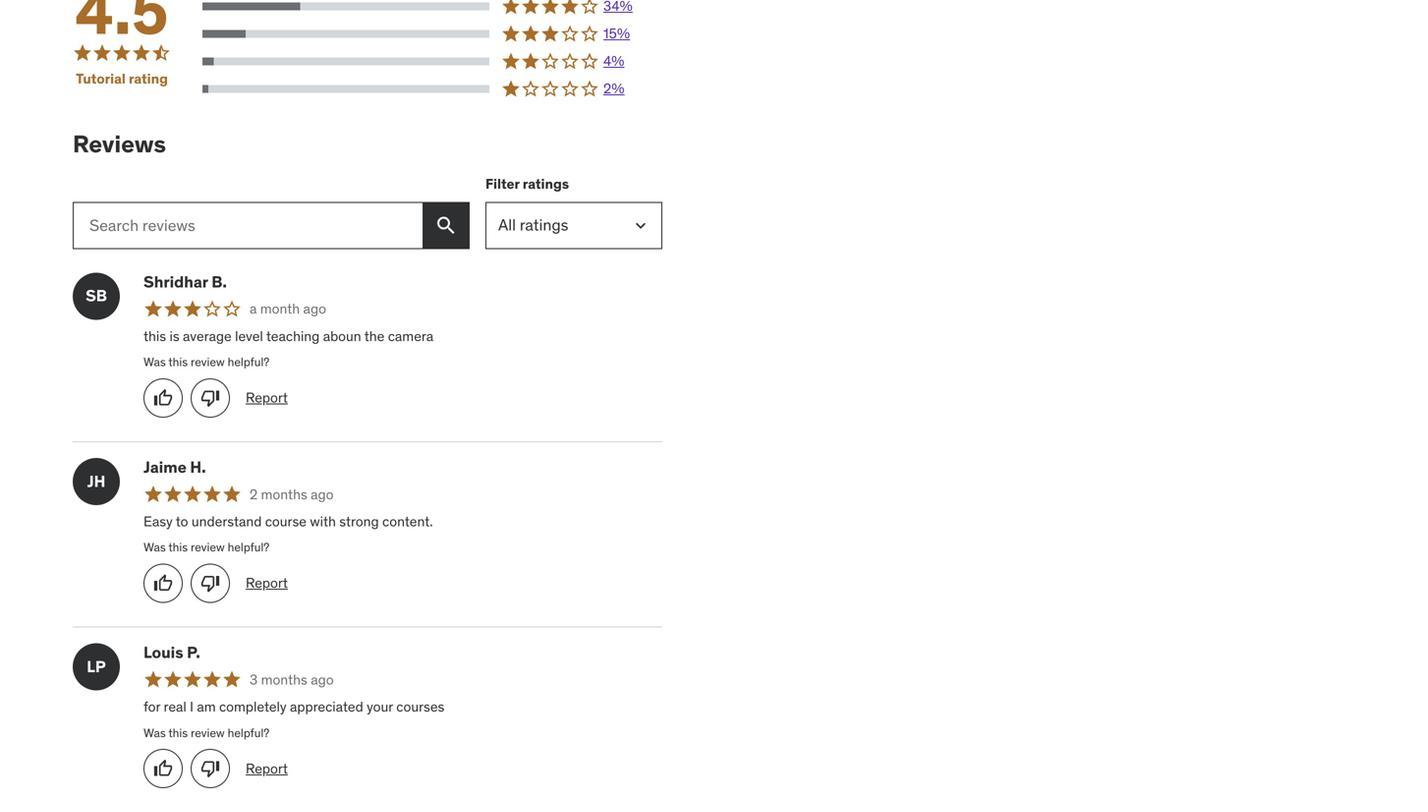 Task type: vqa. For each thing, say whether or not it's contained in the screenshot.


Task type: locate. For each thing, give the bounding box(es) containing it.
3
[[250, 671, 258, 688]]

mark as unhelpful image down average
[[201, 388, 220, 408]]

2%
[[604, 80, 625, 98]]

report for h.
[[246, 574, 288, 592]]

ago up appreciated
[[311, 671, 334, 688]]

3 report from the top
[[246, 760, 288, 777]]

this
[[144, 327, 166, 345], [168, 354, 188, 370], [168, 540, 188, 555], [168, 725, 188, 740]]

mark as helpful image
[[153, 388, 173, 408], [153, 574, 173, 593], [153, 759, 173, 779]]

1 months from the top
[[261, 485, 307, 503]]

report down level
[[246, 389, 288, 407]]

2 vertical spatial mark as helpful image
[[153, 759, 173, 779]]

report down completely
[[246, 760, 288, 777]]

ago for b.
[[303, 300, 326, 318]]

was this review helpful?
[[144, 354, 270, 370], [144, 540, 270, 555], [144, 725, 270, 740]]

review for p.
[[191, 725, 225, 740]]

report for p.
[[246, 760, 288, 777]]

2 helpful? from the top
[[228, 540, 270, 555]]

review
[[191, 354, 225, 370], [191, 540, 225, 555], [191, 725, 225, 740]]

report right mark as unhelpful image
[[246, 574, 288, 592]]

2 vertical spatial review
[[191, 725, 225, 740]]

3 was this review helpful? from the top
[[144, 725, 270, 740]]

1 vertical spatial report button
[[246, 574, 288, 593]]

4%
[[604, 52, 625, 70]]

1 vertical spatial was this review helpful?
[[144, 540, 270, 555]]

was this review helpful? for h.
[[144, 540, 270, 555]]

was this review helpful? for b.
[[144, 354, 270, 370]]

0 vertical spatial mark as helpful image
[[153, 388, 173, 408]]

report button right mark as unhelpful image
[[246, 574, 288, 593]]

1 review from the top
[[191, 354, 225, 370]]

mark as helpful image down is
[[153, 388, 173, 408]]

helpful? down completely
[[228, 725, 270, 740]]

0 vertical spatial mark as unhelpful image
[[201, 388, 220, 408]]

0 vertical spatial was this review helpful?
[[144, 354, 270, 370]]

2 vertical spatial report button
[[246, 759, 288, 778]]

strong
[[339, 513, 379, 530]]

a
[[250, 300, 257, 318]]

was down shridhar
[[144, 354, 166, 370]]

0 vertical spatial months
[[261, 485, 307, 503]]

was down "for"
[[144, 725, 166, 740]]

ago right month
[[303, 300, 326, 318]]

mark as unhelpful image down the am
[[201, 759, 220, 779]]

was
[[144, 354, 166, 370], [144, 540, 166, 555], [144, 725, 166, 740]]

1 vertical spatial months
[[261, 671, 307, 688]]

camera
[[388, 327, 434, 345]]

this for jaime
[[168, 540, 188, 555]]

report
[[246, 389, 288, 407], [246, 574, 288, 592], [246, 760, 288, 777]]

review down 'understand' at the bottom left of page
[[191, 540, 225, 555]]

was this review helpful? down 'understand' at the bottom left of page
[[144, 540, 270, 555]]

helpful?
[[228, 354, 270, 370], [228, 540, 270, 555], [228, 725, 270, 740]]

was this review helpful? down average
[[144, 354, 270, 370]]

1 vertical spatial review
[[191, 540, 225, 555]]

helpful? for h.
[[228, 540, 270, 555]]

3 report button from the top
[[246, 759, 288, 778]]

filter
[[486, 175, 520, 193]]

report button down level
[[246, 388, 288, 408]]

rating
[[129, 70, 168, 88]]

jaime
[[144, 457, 187, 477]]

helpful? for p.
[[228, 725, 270, 740]]

3 review from the top
[[191, 725, 225, 740]]

1 was this review helpful? from the top
[[144, 354, 270, 370]]

was this review helpful? for p.
[[144, 725, 270, 740]]

0 vertical spatial helpful?
[[228, 354, 270, 370]]

1 vertical spatial mark as helpful image
[[153, 574, 173, 593]]

report button for louis p.
[[246, 759, 288, 778]]

months for louis p.
[[261, 671, 307, 688]]

2 report from the top
[[246, 574, 288, 592]]

sb
[[86, 286, 107, 306]]

1 vertical spatial mark as unhelpful image
[[201, 759, 220, 779]]

this is average level teaching aboun the camera
[[144, 327, 434, 345]]

mark as helpful image for shridhar b.
[[153, 388, 173, 408]]

1 mark as unhelpful image from the top
[[201, 388, 220, 408]]

am
[[197, 698, 216, 716]]

report for b.
[[246, 389, 288, 407]]

1 vertical spatial was
[[144, 540, 166, 555]]

0 vertical spatial ago
[[303, 300, 326, 318]]

mark as helpful image down "for"
[[153, 759, 173, 779]]

mark as helpful image left mark as unhelpful image
[[153, 574, 173, 593]]

this left is
[[144, 327, 166, 345]]

courses
[[396, 698, 445, 716]]

was this review helpful? down the am
[[144, 725, 270, 740]]

3 was from the top
[[144, 725, 166, 740]]

4% button
[[202, 52, 662, 71]]

mark as unhelpful image
[[201, 388, 220, 408], [201, 759, 220, 779]]

Search reviews text field
[[73, 202, 423, 249]]

2 vertical spatial was this review helpful?
[[144, 725, 270, 740]]

0 vertical spatial was
[[144, 354, 166, 370]]

0 vertical spatial report
[[246, 389, 288, 407]]

2 vertical spatial ago
[[311, 671, 334, 688]]

tutorial
[[76, 70, 126, 88]]

1 report from the top
[[246, 389, 288, 407]]

2 mark as helpful image from the top
[[153, 574, 173, 593]]

was for louis p.
[[144, 725, 166, 740]]

3 helpful? from the top
[[228, 725, 270, 740]]

shridhar b.
[[144, 272, 227, 292]]

0 vertical spatial review
[[191, 354, 225, 370]]

aboun
[[323, 327, 361, 345]]

1 helpful? from the top
[[228, 354, 270, 370]]

review down the am
[[191, 725, 225, 740]]

this down real
[[168, 725, 188, 740]]

2 was from the top
[[144, 540, 166, 555]]

1 was from the top
[[144, 354, 166, 370]]

2 was this review helpful? from the top
[[144, 540, 270, 555]]

ago up with
[[311, 485, 334, 503]]

0 vertical spatial report button
[[246, 388, 288, 408]]

2 mark as unhelpful image from the top
[[201, 759, 220, 779]]

2
[[250, 485, 258, 503]]

ago for h.
[[311, 485, 334, 503]]

report button
[[246, 388, 288, 408], [246, 574, 288, 593], [246, 759, 288, 778]]

ago
[[303, 300, 326, 318], [311, 485, 334, 503], [311, 671, 334, 688]]

months up "course"
[[261, 485, 307, 503]]

2 vertical spatial report
[[246, 760, 288, 777]]

jh
[[87, 471, 105, 491]]

helpful? down level
[[228, 354, 270, 370]]

1 mark as helpful image from the top
[[153, 388, 173, 408]]

1 vertical spatial helpful?
[[228, 540, 270, 555]]

helpful? down 'understand' at the bottom left of page
[[228, 540, 270, 555]]

2 months from the top
[[261, 671, 307, 688]]

3 mark as helpful image from the top
[[153, 759, 173, 779]]

1 vertical spatial ago
[[311, 485, 334, 503]]

mark as helpful image for louis p.
[[153, 759, 173, 779]]

louis p.
[[144, 642, 200, 662]]

months up for real i am completely appreciated your courses
[[261, 671, 307, 688]]

review for h.
[[191, 540, 225, 555]]

lp
[[87, 656, 106, 677]]

this down to
[[168, 540, 188, 555]]

2 report button from the top
[[246, 574, 288, 593]]

report button down completely
[[246, 759, 288, 778]]

2 vertical spatial was
[[144, 725, 166, 740]]

1 vertical spatial report
[[246, 574, 288, 592]]

2 review from the top
[[191, 540, 225, 555]]

1 report button from the top
[[246, 388, 288, 408]]

this down is
[[168, 354, 188, 370]]

review down average
[[191, 354, 225, 370]]

months
[[261, 485, 307, 503], [261, 671, 307, 688]]

was down easy
[[144, 540, 166, 555]]

15% button
[[202, 24, 662, 44]]

easy
[[144, 513, 173, 530]]

2 vertical spatial helpful?
[[228, 725, 270, 740]]

jaime h.
[[144, 457, 206, 477]]



Task type: describe. For each thing, give the bounding box(es) containing it.
course
[[265, 513, 307, 530]]

15%
[[604, 25, 630, 42]]

submit search image
[[434, 214, 458, 237]]

ratings
[[523, 175, 569, 193]]

this for louis
[[168, 725, 188, 740]]

tutorial rating
[[76, 70, 168, 88]]

ago for p.
[[311, 671, 334, 688]]

appreciated
[[290, 698, 363, 716]]

month
[[260, 300, 300, 318]]

review for b.
[[191, 354, 225, 370]]

content.
[[382, 513, 433, 530]]

2% button
[[202, 79, 662, 99]]

h.
[[190, 457, 206, 477]]

your
[[367, 698, 393, 716]]

2 months ago
[[250, 485, 334, 503]]

is
[[170, 327, 180, 345]]

teaching
[[266, 327, 320, 345]]

understand
[[192, 513, 262, 530]]

mark as helpful image for jaime h.
[[153, 574, 173, 593]]

the
[[364, 327, 385, 345]]

months for jaime h.
[[261, 485, 307, 503]]

was for jaime h.
[[144, 540, 166, 555]]

mark as unhelpful image
[[201, 574, 220, 593]]

this for shridhar
[[168, 354, 188, 370]]

b.
[[212, 272, 227, 292]]

filter ratings
[[486, 175, 569, 193]]

for
[[144, 698, 160, 716]]

report button for shridhar b.
[[246, 388, 288, 408]]

completely
[[219, 698, 287, 716]]

was for shridhar b.
[[144, 354, 166, 370]]

helpful? for b.
[[228, 354, 270, 370]]

to
[[176, 513, 188, 530]]

mark as unhelpful image for b.
[[201, 388, 220, 408]]

i
[[190, 698, 194, 716]]

shridhar
[[144, 272, 208, 292]]

a month ago
[[250, 300, 326, 318]]

level
[[235, 327, 263, 345]]

reviews
[[73, 129, 166, 159]]

average
[[183, 327, 232, 345]]

3 months ago
[[250, 671, 334, 688]]

mark as unhelpful image for p.
[[201, 759, 220, 779]]

p.
[[187, 642, 200, 662]]

real
[[164, 698, 187, 716]]

for real i am completely appreciated your courses
[[144, 698, 445, 716]]

report button for jaime h.
[[246, 574, 288, 593]]

easy to understand course with strong content.
[[144, 513, 433, 530]]

with
[[310, 513, 336, 530]]

louis
[[144, 642, 183, 662]]



